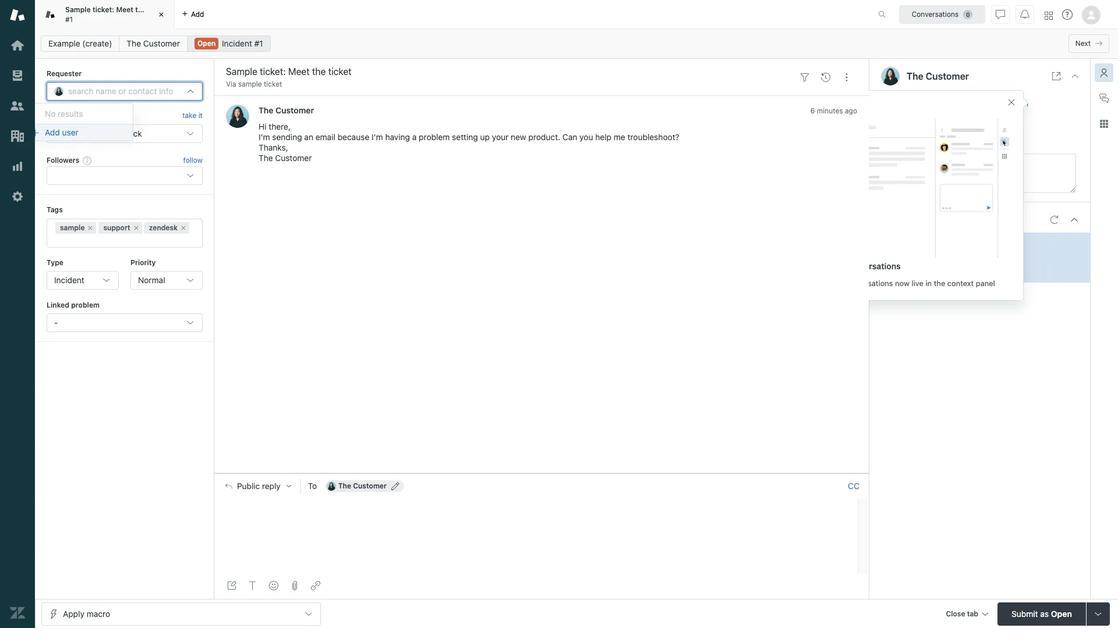 Task type: describe. For each thing, give the bounding box(es) containing it.
0 horizontal spatial problem
[[71, 301, 100, 310]]

troubleshoot?
[[627, 132, 679, 142]]

no
[[45, 109, 56, 119]]

conversations button
[[899, 5, 985, 24]]

ticket: for sample ticket: meet the ticket 6 minutes ago
[[934, 240, 957, 250]]

close tab button
[[941, 603, 993, 628]]

zendesk support image
[[10, 8, 25, 23]]

close image
[[1070, 72, 1080, 81]]

take it button
[[182, 110, 203, 122]]

panel
[[976, 279, 995, 288]]

admin image
[[10, 189, 25, 204]]

public
[[237, 482, 260, 491]]

views image
[[10, 68, 25, 83]]

submit as open
[[1012, 609, 1072, 619]]

fri, 15:42 pst
[[936, 117, 988, 127]]

minutes inside the sample ticket: meet the ticket 6 minutes ago
[[910, 253, 936, 262]]

side for side conversations
[[826, 261, 844, 271]]

context
[[947, 279, 974, 288]]

meet for sample ticket: meet the ticket #1
[[116, 5, 133, 14]]

customer up there, on the left of the page
[[275, 106, 314, 116]]

the up hi
[[259, 106, 273, 116]]

linked
[[47, 301, 69, 310]]

cc button
[[848, 481, 859, 492]]

1 i'm from the left
[[259, 132, 270, 142]]

followers
[[47, 156, 79, 165]]

tyler
[[101, 129, 119, 138]]

product.
[[528, 132, 560, 142]]

add user option
[[23, 124, 133, 142]]

apply
[[63, 609, 84, 619]]

conversations for side conversations
[[846, 261, 901, 271]]

the for sample ticket: meet the ticket #1
[[135, 5, 146, 14]]

example
[[48, 38, 80, 48]]

0 horizontal spatial ago
[[845, 107, 857, 116]]

up
[[480, 132, 490, 142]]

ticket: for sample ticket: meet the ticket #1
[[93, 5, 114, 14]]

displays possible ticket submission types image
[[1094, 610, 1103, 619]]

priority
[[130, 258, 156, 267]]

public reply button
[[215, 474, 300, 499]]

2 i'm from the left
[[372, 132, 383, 142]]

#1 inside sample ticket: meet the ticket #1
[[65, 15, 73, 24]]

black
[[121, 129, 142, 138]]

view more details image
[[1052, 72, 1061, 81]]

the right customer@example.com icon
[[338, 482, 351, 491]]

6 minutes ago text field
[[810, 107, 857, 116]]

incident for incident #1
[[222, 38, 252, 48]]

thanks,
[[259, 143, 288, 153]]

remove image for zendesk
[[180, 225, 187, 232]]

format text image
[[248, 582, 257, 591]]

now
[[895, 279, 910, 288]]

add attachment image
[[290, 582, 299, 591]]

15:42
[[950, 117, 971, 127]]

there,
[[269, 122, 291, 132]]

-
[[54, 318, 58, 328]]

language
[[881, 135, 918, 145]]

next
[[1075, 39, 1091, 48]]

customer up customer@example.com button
[[926, 71, 969, 82]]

hi
[[259, 122, 266, 132]]

follow
[[183, 156, 203, 165]]

requester element
[[47, 82, 203, 101]]

1 horizontal spatial the
[[934, 279, 945, 288]]

user image
[[881, 67, 900, 86]]

sample for sample ticket: meet the ticket #1
[[65, 5, 91, 14]]

reply
[[262, 482, 281, 491]]

a
[[412, 132, 417, 142]]

add button
[[175, 0, 211, 29]]

normal
[[138, 275, 165, 285]]

add link (cmd k) image
[[311, 582, 320, 591]]

linked problem
[[47, 301, 100, 310]]

customers image
[[10, 98, 25, 114]]

Subject field
[[224, 65, 792, 79]]

pst
[[973, 117, 988, 127]]

incident for incident
[[54, 275, 84, 285]]

live
[[912, 279, 924, 288]]

side conversations now live in the context panel
[[826, 279, 995, 288]]

example (create) button
[[41, 36, 120, 52]]

setting
[[452, 132, 478, 142]]

via sample ticket
[[226, 80, 282, 89]]

add
[[45, 128, 60, 137]]

add
[[191, 10, 204, 18]]

can
[[562, 132, 577, 142]]

cc
[[848, 481, 859, 491]]

ticket for sample ticket: meet the ticket #1
[[148, 5, 168, 14]]

1 vertical spatial the customer link
[[259, 106, 314, 116]]

secondary element
[[35, 32, 1118, 55]]

main element
[[0, 0, 35, 629]]

the customer right customer@example.com icon
[[338, 482, 387, 491]]

your
[[492, 132, 509, 142]]

sample for sample ticket: meet the ticket 6 minutes ago
[[904, 240, 932, 250]]

insert emojis image
[[269, 582, 278, 591]]

english
[[936, 135, 963, 145]]

Requester field
[[68, 86, 181, 97]]

email
[[315, 132, 335, 142]]

interactions
[[883, 215, 936, 225]]

follow button
[[183, 155, 203, 166]]

close
[[946, 610, 965, 619]]

having
[[385, 132, 410, 142]]

meet for sample ticket: meet the ticket 6 minutes ago
[[959, 240, 978, 250]]

tags
[[47, 206, 63, 214]]

customer left edit user image
[[353, 482, 387, 491]]

events image
[[821, 73, 830, 82]]

the right "user" image
[[907, 71, 923, 82]]

incident button
[[47, 271, 119, 290]]

customer@example.com image
[[327, 482, 336, 491]]

results
[[58, 109, 83, 119]]

take
[[182, 111, 196, 120]]

apps image
[[1099, 119, 1109, 129]]

customer@example.com button
[[869, 94, 1090, 113]]

0 horizontal spatial minutes
[[817, 107, 843, 116]]



Task type: locate. For each thing, give the bounding box(es) containing it.
hi there, i'm sending an email because i'm having a problem setting up your new product. can you help me troubleshoot? thanks, the customer
[[259, 122, 679, 163]]

remove image
[[87, 225, 94, 232], [180, 225, 187, 232]]

conversations
[[912, 10, 959, 18]]

get started image
[[10, 38, 25, 53]]

help
[[595, 132, 611, 142]]

ticket: up 6 minutes ago text field
[[934, 240, 957, 250]]

0 horizontal spatial the
[[135, 5, 146, 14]]

sample ticket: meet the ticket #1
[[65, 5, 168, 24]]

tab
[[35, 0, 175, 29]]

incident down type
[[54, 275, 84, 285]]

0 horizontal spatial 6
[[810, 107, 815, 116]]

ticket: inside sample ticket: meet the ticket #1
[[93, 5, 114, 14]]

0 vertical spatial side
[[826, 261, 844, 271]]

via
[[226, 80, 236, 89]]

0 vertical spatial the
[[135, 5, 146, 14]]

normal button
[[130, 271, 203, 290]]

0 vertical spatial ago
[[845, 107, 857, 116]]

zendesk image
[[10, 606, 25, 621]]

(united
[[965, 135, 993, 145]]

no results
[[45, 109, 83, 119]]

ticket inside the sample ticket: meet the ticket 6 minutes ago
[[995, 240, 1016, 250]]

customer down the sending
[[275, 153, 312, 163]]

1 vertical spatial side
[[826, 279, 842, 288]]

sending
[[272, 132, 302, 142]]

0 vertical spatial problem
[[419, 132, 450, 142]]

followers element
[[47, 167, 203, 185]]

i'm
[[259, 132, 270, 142], [372, 132, 383, 142]]

1 vertical spatial sample
[[60, 223, 85, 232]]

#1
[[65, 15, 73, 24], [254, 38, 263, 48]]

i'm down hi
[[259, 132, 270, 142]]

ago inside the sample ticket: meet the ticket 6 minutes ago
[[938, 253, 950, 262]]

1 horizontal spatial sample
[[904, 240, 932, 250]]

1 horizontal spatial meet
[[959, 240, 978, 250]]

side conversations
[[826, 261, 901, 271]]

1 vertical spatial open
[[1051, 609, 1072, 619]]

tyler black
[[101, 129, 142, 138]]

1 vertical spatial minutes
[[910, 253, 936, 262]]

0 vertical spatial sample
[[65, 5, 91, 14]]

1 horizontal spatial #1
[[254, 38, 263, 48]]

close tab
[[946, 610, 978, 619]]

0 horizontal spatial sample
[[65, 5, 91, 14]]

open right as on the right bottom
[[1051, 609, 1072, 619]]

get help image
[[1062, 9, 1073, 20]]

organizations image
[[10, 129, 25, 144]]

#1 up 'via sample ticket' on the left of page
[[254, 38, 263, 48]]

1 vertical spatial #1
[[254, 38, 263, 48]]

because
[[338, 132, 369, 142]]

1 vertical spatial the
[[981, 240, 993, 250]]

linked problem element
[[47, 314, 203, 333]]

1 horizontal spatial i'm
[[372, 132, 383, 142]]

notes
[[881, 154, 903, 164]]

0 vertical spatial #1
[[65, 15, 73, 24]]

0 vertical spatial sample
[[238, 80, 262, 89]]

fri,
[[936, 117, 948, 127]]

the inside sample ticket: meet the ticket #1
[[135, 5, 146, 14]]

conversations up now
[[846, 261, 901, 271]]

it
[[198, 111, 203, 120]]

conversations for side conversations now live in the context panel
[[844, 279, 893, 288]]

meet left close image
[[116, 5, 133, 14]]

an
[[304, 132, 313, 142]]

customer down close image
[[143, 38, 180, 48]]

0 vertical spatial incident
[[222, 38, 252, 48]]

0 horizontal spatial open
[[197, 39, 216, 48]]

sample up "example (create)"
[[65, 5, 91, 14]]

ago up context
[[938, 253, 950, 262]]

tabs tab list
[[35, 0, 866, 29]]

english (united states)
[[936, 135, 1022, 145]]

ticket left add popup button
[[148, 5, 168, 14]]

requester list box
[[23, 103, 133, 142]]

incident inside popup button
[[54, 275, 84, 285]]

meet up context
[[959, 240, 978, 250]]

apply macro
[[63, 609, 110, 619]]

filter image
[[800, 73, 809, 82]]

sample inside the sample ticket: meet the ticket 6 minutes ago
[[904, 240, 932, 250]]

1 vertical spatial ticket
[[264, 80, 282, 89]]

1 remove image from the left
[[87, 225, 94, 232]]

side for side conversations now live in the context panel
[[826, 279, 842, 288]]

type
[[47, 258, 63, 267]]

2 horizontal spatial the
[[981, 240, 993, 250]]

sample right via
[[238, 80, 262, 89]]

0 horizontal spatial the customer link
[[119, 36, 187, 52]]

1 horizontal spatial incident
[[222, 38, 252, 48]]

to
[[308, 481, 317, 491]]

2 vertical spatial the
[[934, 279, 945, 288]]

customer inside hi there, i'm sending an email because i'm having a problem setting up your new product. can you help me troubleshoot? thanks, the customer
[[275, 153, 312, 163]]

conversations down side conversations
[[844, 279, 893, 288]]

the customer link up there, on the left of the page
[[259, 106, 314, 116]]

the inside hi there, i'm sending an email because i'm having a problem setting up your new product. can you help me troubleshoot? thanks, the customer
[[259, 153, 273, 163]]

1 horizontal spatial sample
[[238, 80, 262, 89]]

customer@example.com
[[936, 98, 1028, 108]]

info on adding followers image
[[83, 156, 92, 165]]

#1 up example
[[65, 15, 73, 24]]

the down thanks,
[[259, 153, 273, 163]]

ticket actions image
[[842, 73, 851, 82]]

1 horizontal spatial ago
[[938, 253, 950, 262]]

the customer link down close image
[[119, 36, 187, 52]]

the customer up "fri,"
[[907, 71, 969, 82]]

0 vertical spatial 6
[[810, 107, 815, 116]]

0 horizontal spatial incident
[[54, 275, 84, 285]]

sample inside sample ticket: meet the ticket #1
[[65, 5, 91, 14]]

6 minutes ago text field
[[904, 253, 950, 262]]

problem inside hi there, i'm sending an email because i'm having a problem setting up your new product. can you help me troubleshoot? thanks, the customer
[[419, 132, 450, 142]]

the customer down close image
[[127, 38, 180, 48]]

hide composer image
[[537, 469, 546, 478]]

side
[[826, 261, 844, 271], [826, 279, 842, 288]]

Add user notes text field
[[936, 153, 1076, 193]]

6
[[810, 107, 815, 116], [904, 253, 908, 262]]

meet
[[116, 5, 133, 14], [959, 240, 978, 250]]

incident up via
[[222, 38, 252, 48]]

button displays agent's chat status as invisible. image
[[996, 10, 1005, 19]]

zendesk
[[149, 223, 178, 232]]

me
[[614, 132, 625, 142]]

#1 inside secondary element
[[254, 38, 263, 48]]

sample down tags
[[60, 223, 85, 232]]

customer inside secondary element
[[143, 38, 180, 48]]

0 horizontal spatial ticket
[[148, 5, 168, 14]]

customer context image
[[1099, 68, 1109, 77]]

you
[[580, 132, 593, 142]]

remove image right zendesk
[[180, 225, 187, 232]]

1 side from the top
[[826, 261, 844, 271]]

edit user image
[[391, 483, 399, 491]]

add user
[[45, 128, 78, 137]]

1 horizontal spatial ticket
[[264, 80, 282, 89]]

(create)
[[82, 38, 112, 48]]

avatar image
[[226, 105, 249, 128]]

2 horizontal spatial ticket
[[995, 240, 1016, 250]]

ticket:
[[93, 5, 114, 14], [934, 240, 957, 250]]

0 vertical spatial conversations
[[846, 261, 901, 271]]

minutes
[[817, 107, 843, 116], [910, 253, 936, 262]]

0 vertical spatial meet
[[116, 5, 133, 14]]

1 vertical spatial problem
[[71, 301, 100, 310]]

1 vertical spatial ticket:
[[934, 240, 957, 250]]

minutes down events icon
[[817, 107, 843, 116]]

incident
[[222, 38, 252, 48], [54, 275, 84, 285]]

ticket up panel
[[995, 240, 1016, 250]]

ago
[[845, 107, 857, 116], [938, 253, 950, 262]]

2 remove image from the left
[[180, 225, 187, 232]]

meet inside the sample ticket: meet the ticket 6 minutes ago
[[959, 240, 978, 250]]

the customer link
[[119, 36, 187, 52], [259, 106, 314, 116]]

support
[[103, 223, 130, 232]]

problem down incident popup button
[[71, 301, 100, 310]]

0 vertical spatial minutes
[[817, 107, 843, 116]]

the inside the sample ticket: meet the ticket 6 minutes ago
[[981, 240, 993, 250]]

incident #1
[[222, 38, 263, 48]]

open down add
[[197, 39, 216, 48]]

the
[[127, 38, 141, 48], [907, 71, 923, 82], [259, 106, 273, 116], [259, 153, 273, 163], [338, 482, 351, 491]]

the customer
[[127, 38, 180, 48], [907, 71, 969, 82], [259, 106, 314, 116], [338, 482, 387, 491]]

the inside secondary element
[[127, 38, 141, 48]]

0 horizontal spatial ticket:
[[93, 5, 114, 14]]

the left close image
[[135, 5, 146, 14]]

sample
[[65, 5, 91, 14], [904, 240, 932, 250]]

1 horizontal spatial ticket:
[[934, 240, 957, 250]]

close image
[[155, 9, 167, 20]]

user
[[62, 128, 78, 137]]

minutes up in
[[910, 253, 936, 262]]

as
[[1040, 609, 1049, 619]]

in
[[926, 279, 932, 288]]

1 horizontal spatial the customer link
[[259, 106, 314, 116]]

1 vertical spatial conversations
[[844, 279, 893, 288]]

remove image for sample
[[87, 225, 94, 232]]

1 horizontal spatial problem
[[419, 132, 450, 142]]

submit
[[1012, 609, 1038, 619]]

0 horizontal spatial remove image
[[87, 225, 94, 232]]

0 horizontal spatial #1
[[65, 15, 73, 24]]

0 horizontal spatial sample
[[60, 223, 85, 232]]

example (create)
[[48, 38, 112, 48]]

i'm left having
[[372, 132, 383, 142]]

2 side from the top
[[826, 279, 842, 288]]

problem right a
[[419, 132, 450, 142]]

macro
[[87, 609, 110, 619]]

0 vertical spatial open
[[197, 39, 216, 48]]

remove image left support
[[87, 225, 94, 232]]

0 horizontal spatial meet
[[116, 5, 133, 14]]

the customer inside secondary element
[[127, 38, 180, 48]]

states)
[[995, 135, 1022, 145]]

1 vertical spatial meet
[[959, 240, 978, 250]]

0 vertical spatial the customer link
[[119, 36, 187, 52]]

next button
[[1068, 34, 1109, 53]]

2 vertical spatial ticket
[[995, 240, 1016, 250]]

1 vertical spatial incident
[[54, 275, 84, 285]]

the for sample ticket: meet the ticket 6 minutes ago
[[981, 240, 993, 250]]

the up panel
[[981, 240, 993, 250]]

1 vertical spatial sample
[[904, 240, 932, 250]]

requester
[[47, 69, 82, 78]]

open inside secondary element
[[197, 39, 216, 48]]

public reply
[[237, 482, 281, 491]]

ago down ticket actions "image"
[[845, 107, 857, 116]]

ticket right via
[[264, 80, 282, 89]]

1 horizontal spatial open
[[1051, 609, 1072, 619]]

the customer up there, on the left of the page
[[259, 106, 314, 116]]

conversations
[[846, 261, 901, 271], [844, 279, 893, 288]]

0 vertical spatial ticket
[[148, 5, 168, 14]]

take it
[[182, 111, 203, 120]]

meet inside sample ticket: meet the ticket #1
[[116, 5, 133, 14]]

the
[[135, 5, 146, 14], [981, 240, 993, 250], [934, 279, 945, 288]]

6 minutes ago
[[810, 107, 857, 116]]

0 vertical spatial ticket:
[[93, 5, 114, 14]]

draft mode image
[[227, 582, 236, 591]]

1 vertical spatial ago
[[938, 253, 950, 262]]

new
[[511, 132, 526, 142]]

1 horizontal spatial remove image
[[180, 225, 187, 232]]

6 inside the sample ticket: meet the ticket 6 minutes ago
[[904, 253, 908, 262]]

0 horizontal spatial i'm
[[259, 132, 270, 142]]

ticket: inside the sample ticket: meet the ticket 6 minutes ago
[[934, 240, 957, 250]]

the down sample ticket: meet the ticket #1 at the left top
[[127, 38, 141, 48]]

the customer link inside secondary element
[[119, 36, 187, 52]]

1 horizontal spatial minutes
[[910, 253, 936, 262]]

sample ticket: meet the ticket 6 minutes ago
[[904, 240, 1016, 262]]

sample up 6 minutes ago text field
[[904, 240, 932, 250]]

incident inside secondary element
[[222, 38, 252, 48]]

ticket inside sample ticket: meet the ticket #1
[[148, 5, 168, 14]]

zendesk products image
[[1045, 11, 1053, 20]]

remove image
[[133, 225, 140, 232]]

ticket: up (create)
[[93, 5, 114, 14]]

sample
[[238, 80, 262, 89], [60, 223, 85, 232]]

the right in
[[934, 279, 945, 288]]

tab
[[967, 610, 978, 619]]

reporting image
[[10, 159, 25, 174]]

1 vertical spatial 6
[[904, 253, 908, 262]]

notifications image
[[1020, 10, 1030, 19]]

ticket for sample ticket: meet the ticket 6 minutes ago
[[995, 240, 1016, 250]]

1 horizontal spatial 6
[[904, 253, 908, 262]]

tab containing sample ticket: meet the ticket
[[35, 0, 175, 29]]



Task type: vqa. For each thing, say whether or not it's contained in the screenshot.
and
no



